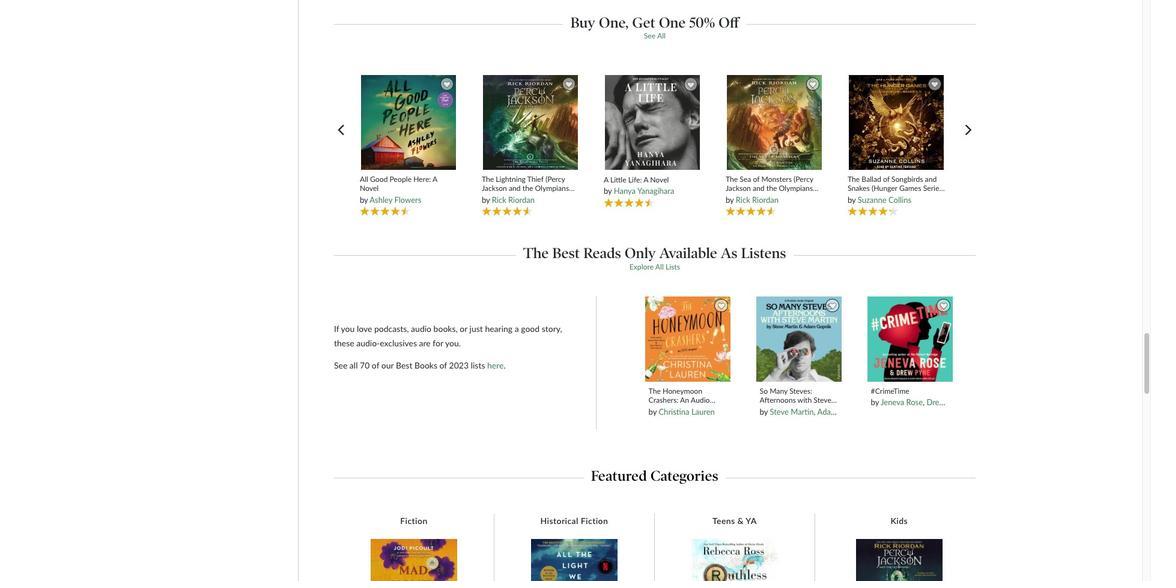 Task type: vqa. For each thing, say whether or not it's contained in the screenshot.


Task type: locate. For each thing, give the bounding box(es) containing it.
by suzanne collins
[[848, 195, 912, 205]]

novel down good
[[360, 184, 379, 193]]

story,
[[542, 324, 562, 334]]

by left #1)
[[482, 195, 490, 205]]

of right sea
[[754, 175, 760, 184]]

by rick riordan for #1)
[[482, 195, 535, 205]]

fiction right historical
[[581, 516, 609, 526]]

yanagihara
[[638, 186, 675, 196]]

2 the from the left
[[767, 184, 778, 193]]

1 horizontal spatial the
[[767, 184, 778, 193]]

and inside the ballad of songbirds and snakes (hunger games series prequel)
[[926, 175, 937, 184]]

a little life: a novel link
[[604, 175, 702, 185]]

jackson inside the lightning thief (percy jackson and the olympians series #1)
[[482, 184, 507, 193]]

best right the "our"
[[396, 360, 413, 371]]

martin inside so many steves: afternoons with steve martin
[[760, 406, 782, 415]]

audio
[[691, 396, 710, 405]]

by down 'crashers:'
[[649, 407, 657, 417]]

1 horizontal spatial olympians
[[779, 184, 813, 193]]

ashley
[[370, 195, 393, 205]]

see left all
[[334, 360, 348, 371]]

of right the 70
[[372, 360, 379, 371]]

kids link
[[885, 516, 914, 527]]

70
[[360, 360, 370, 371]]

best left reads
[[553, 245, 580, 262]]

series right games
[[924, 184, 943, 193]]

2 rick riordan link from the left
[[736, 195, 779, 205]]

olympians
[[535, 184, 569, 193], [779, 184, 813, 193]]

1 olympians from the left
[[535, 184, 569, 193]]

jackson up #1)
[[482, 184, 507, 193]]

by rick riordan
[[482, 195, 535, 205], [726, 195, 779, 205]]

the honeymoon crashers: an audio original
[[649, 387, 710, 415]]

you.
[[445, 338, 461, 348]]

0 horizontal spatial olympians
[[535, 184, 569, 193]]

the
[[482, 175, 494, 184], [726, 175, 738, 184], [848, 175, 860, 184], [524, 245, 549, 262], [649, 387, 661, 396]]

hearing
[[485, 324, 513, 334]]

fiction
[[400, 516, 428, 526], [581, 516, 609, 526]]

(percy inside the lightning thief (percy jackson and the olympians series #1)
[[546, 175, 565, 184]]

2 jackson from the left
[[726, 184, 751, 193]]

,
[[923, 398, 925, 408], [814, 407, 816, 417]]

hanya
[[614, 186, 636, 196]]

the inside the lightning thief (percy jackson and the olympians series #1)
[[523, 184, 533, 193]]

a little life: a novel by hanya yanagihara
[[604, 175, 675, 196]]

by down little
[[604, 186, 612, 196]]

1 horizontal spatial see
[[644, 31, 656, 40]]

0 horizontal spatial riordan
[[509, 195, 535, 205]]

1 horizontal spatial rick riordan link
[[736, 195, 779, 205]]

0 horizontal spatial (percy
[[546, 175, 565, 184]]

the inside the sea of monsters (percy jackson and the olympians series #2)
[[726, 175, 738, 184]]

0 horizontal spatial novel
[[360, 184, 379, 193]]

all down one
[[658, 31, 666, 40]]

#1)
[[503, 193, 514, 202]]

rick riordan link down sea
[[736, 195, 779, 205]]

steve
[[814, 396, 832, 405], [770, 407, 789, 417]]

novel inside a little life: a novel by hanya yanagihara
[[651, 175, 669, 184]]

see all link
[[644, 31, 666, 40]]

series left #1)
[[482, 193, 501, 202]]

, left adam
[[814, 407, 816, 417]]

little
[[611, 175, 627, 184]]

a left little
[[604, 175, 609, 184]]

ballad
[[862, 175, 882, 184]]

2 vertical spatial all
[[656, 262, 664, 271]]

series inside the lightning thief (percy jackson and the olympians series #1)
[[482, 193, 501, 202]]

and inside the lightning thief (percy jackson and the olympians series #1)
[[509, 184, 521, 193]]

by left ashley
[[360, 195, 368, 205]]

1 riordan from the left
[[509, 195, 535, 205]]

all left good
[[360, 175, 368, 184]]

see
[[644, 31, 656, 40], [334, 360, 348, 371]]

1 horizontal spatial riordan
[[753, 195, 779, 205]]

teens & ya image
[[692, 540, 778, 582]]

.
[[504, 360, 506, 371]]

(percy right thief
[[546, 175, 565, 184]]

novel up the yanagihara
[[651, 175, 669, 184]]

see down get
[[644, 31, 656, 40]]

, left the drew
[[923, 398, 925, 408]]

rick down sea
[[736, 195, 751, 205]]

(percy
[[546, 175, 565, 184], [794, 175, 814, 184]]

ashley flowers link
[[370, 195, 422, 205]]

1 horizontal spatial rick
[[736, 195, 751, 205]]

1 rick riordan link from the left
[[492, 195, 535, 205]]

0 vertical spatial see
[[644, 31, 656, 40]]

so
[[760, 387, 768, 396]]

2 by rick riordan from the left
[[726, 195, 779, 205]]

the honeymoon crashers: an audio original image
[[645, 296, 731, 383]]

0 vertical spatial best
[[553, 245, 580, 262]]

a right the here:
[[433, 175, 438, 184]]

1 the from the left
[[523, 184, 533, 193]]

1 horizontal spatial jackson
[[726, 184, 751, 193]]

0 horizontal spatial series
[[482, 193, 501, 202]]

drew
[[927, 398, 946, 408]]

all good people here: a novel by ashley flowers
[[360, 175, 438, 205]]

#crimetime
[[871, 387, 910, 396]]

rick riordan link
[[492, 195, 535, 205], [736, 195, 779, 205]]

steve down "afternoons"
[[770, 407, 789, 417]]

1 horizontal spatial best
[[553, 245, 580, 262]]

(percy inside the sea of monsters (percy jackson and the olympians series #2)
[[794, 175, 814, 184]]

0 horizontal spatial rick riordan link
[[492, 195, 535, 205]]

0 vertical spatial steve
[[814, 396, 832, 405]]

1 by rick riordan from the left
[[482, 195, 535, 205]]

a right life:
[[644, 175, 649, 184]]

series left "#2)"
[[726, 193, 745, 202]]

of inside the ballad of songbirds and snakes (hunger games series prequel)
[[884, 175, 890, 184]]

available
[[660, 245, 718, 262]]

just
[[470, 324, 483, 334]]

martin down the with
[[791, 407, 814, 417]]

so many steves: afternoons with steve martin link
[[760, 387, 839, 415]]

explore
[[630, 262, 654, 271]]

historical
[[541, 516, 579, 526]]

1 horizontal spatial fiction
[[581, 516, 609, 526]]

by down snakes
[[848, 195, 856, 205]]

martin down "afternoons"
[[760, 406, 782, 415]]

0 horizontal spatial jackson
[[482, 184, 507, 193]]

1 (percy from the left
[[546, 175, 565, 184]]

by rick riordan down sea
[[726, 195, 779, 205]]

the down thief
[[523, 184, 533, 193]]

all left lists
[[656, 262, 664, 271]]

2 horizontal spatial and
[[926, 175, 937, 184]]

2023
[[449, 360, 469, 371]]

olympians down monsters
[[779, 184, 813, 193]]

pyne
[[948, 398, 965, 408]]

and right songbirds
[[926, 175, 937, 184]]

0 vertical spatial all
[[658, 31, 666, 40]]

1 horizontal spatial by rick riordan
[[726, 195, 779, 205]]

riordan for the
[[509, 195, 535, 205]]

of inside the sea of monsters (percy jackson and the olympians series #2)
[[754, 175, 760, 184]]

2 horizontal spatial series
[[924, 184, 943, 193]]

2 fiction from the left
[[581, 516, 609, 526]]

riordan down monsters
[[753, 195, 779, 205]]

riordan for and
[[753, 195, 779, 205]]

of up (hunger
[[884, 175, 890, 184]]

thief
[[528, 175, 544, 184]]

#2)
[[747, 193, 758, 202]]

rick riordan link down lightning
[[492, 195, 535, 205]]

1 horizontal spatial and
[[753, 184, 765, 193]]

1 vertical spatial steve
[[770, 407, 789, 417]]

buy
[[571, 14, 596, 31]]

series inside the ballad of songbirds and snakes (hunger games series prequel)
[[924, 184, 943, 193]]

songbirds
[[892, 175, 924, 184]]

olympians down thief
[[535, 184, 569, 193]]

suzanne collins link
[[858, 195, 912, 205]]

rick down lightning
[[492, 195, 507, 205]]

0 horizontal spatial by rick riordan
[[482, 195, 535, 205]]

snakes
[[848, 184, 870, 193]]

audio-
[[357, 338, 380, 348]]

0 horizontal spatial martin
[[760, 406, 782, 415]]

jeneva
[[881, 398, 905, 408]]

of left 2023 at the bottom of the page
[[440, 360, 447, 371]]

0 horizontal spatial the
[[523, 184, 533, 193]]

and down lightning
[[509, 184, 521, 193]]

and up "#2)"
[[753, 184, 765, 193]]

0 horizontal spatial and
[[509, 184, 521, 193]]

riordan down lightning
[[509, 195, 535, 205]]

the down monsters
[[767, 184, 778, 193]]

0 horizontal spatial best
[[396, 360, 413, 371]]

0 horizontal spatial a
[[433, 175, 438, 184]]

by left jeneva
[[871, 398, 880, 408]]

featured categories section
[[334, 465, 976, 485]]

1 horizontal spatial series
[[726, 193, 745, 202]]

the ballad of songbirds and snakes (hunger games series prequel) link
[[848, 175, 946, 202]]

(percy right monsters
[[794, 175, 814, 184]]

the inside the honeymoon crashers: an audio original
[[649, 387, 661, 396]]

2 (percy from the left
[[794, 175, 814, 184]]

1 horizontal spatial (percy
[[794, 175, 814, 184]]

with
[[798, 396, 812, 405]]

2 olympians from the left
[[779, 184, 813, 193]]

by down "afternoons"
[[760, 407, 768, 417]]

by rick riordan down lightning
[[482, 195, 535, 205]]

rick riordan link for jackson
[[736, 195, 779, 205]]

1 rick from the left
[[492, 195, 507, 205]]

fiction inside 'link'
[[581, 516, 609, 526]]

1 vertical spatial see
[[334, 360, 348, 371]]

2 riordan from the left
[[753, 195, 779, 205]]

1 vertical spatial all
[[360, 175, 368, 184]]

1 horizontal spatial novel
[[651, 175, 669, 184]]

people
[[390, 175, 412, 184]]

jackson down sea
[[726, 184, 751, 193]]

novel
[[651, 175, 669, 184], [360, 184, 379, 193]]

rick for #1)
[[492, 195, 507, 205]]

the ballad of songbirds and snakes (hunger games series prequel)
[[848, 175, 943, 202]]

fiction up fiction image
[[400, 516, 428, 526]]

the sea of monsters (percy jackson and the olympians series #2) image
[[727, 74, 823, 171]]

rick
[[492, 195, 507, 205], [736, 195, 751, 205]]

games
[[900, 184, 922, 193]]

jackson
[[482, 184, 507, 193], [726, 184, 751, 193]]

0 horizontal spatial rick
[[492, 195, 507, 205]]

so many steves: afternoons with steve martin image
[[756, 296, 843, 383]]

prequel)
[[848, 193, 875, 202]]

0 horizontal spatial fiction
[[400, 516, 428, 526]]

riordan
[[509, 195, 535, 205], [753, 195, 779, 205]]

steve up adam
[[814, 396, 832, 405]]

good
[[521, 324, 540, 334]]

&
[[738, 516, 744, 526]]

1 jackson from the left
[[482, 184, 507, 193]]

if you love podcasts, audio books, or just hearing a good story, these audio-exclusives are for you.
[[334, 324, 562, 348]]

the inside the lightning thief (percy jackson and the olympians series #1)
[[482, 175, 494, 184]]

teens & ya link
[[707, 516, 763, 527]]

1 horizontal spatial a
[[604, 175, 609, 184]]

many
[[770, 387, 788, 396]]

1 horizontal spatial steve
[[814, 396, 832, 405]]

lightning
[[496, 175, 526, 184]]

series
[[924, 184, 943, 193], [482, 193, 501, 202], [726, 193, 745, 202]]

all
[[350, 360, 358, 371]]

2 rick from the left
[[736, 195, 751, 205]]

are
[[419, 338, 431, 348]]

a inside all good people here: a novel by ashley flowers
[[433, 175, 438, 184]]

1 horizontal spatial ,
[[923, 398, 925, 408]]

the inside the ballad of songbirds and snakes (hunger games series prequel)
[[848, 175, 860, 184]]



Task type: describe. For each thing, give the bounding box(es) containing it.
books,
[[434, 324, 458, 334]]

here
[[488, 360, 504, 371]]

adam
[[818, 407, 838, 417]]

christina
[[659, 407, 690, 417]]

if
[[334, 324, 339, 334]]

as
[[721, 245, 738, 262]]

all inside all good people here: a novel by ashley flowers
[[360, 175, 368, 184]]

crashers:
[[649, 396, 679, 405]]

reads
[[584, 245, 622, 262]]

the lightning thief (percy jackson and the olympians series #1)
[[482, 175, 569, 202]]

flowers
[[395, 195, 422, 205]]

life:
[[629, 175, 642, 184]]

rose
[[907, 398, 923, 408]]

jackson inside the sea of monsters (percy jackson and the olympians series #2)
[[726, 184, 751, 193]]

fiction link
[[394, 516, 434, 527]]

afternoons
[[760, 396, 796, 405]]

our
[[382, 360, 394, 371]]

a little life: a novel image
[[605, 75, 701, 171]]

0 horizontal spatial steve
[[770, 407, 789, 417]]

50%
[[690, 14, 716, 31]]

the for series
[[726, 175, 738, 184]]

by left "#2)"
[[726, 195, 734, 205]]

jeneva rose link
[[881, 398, 923, 408]]

ya
[[746, 516, 757, 526]]

and inside the sea of monsters (percy jackson and the olympians series #2)
[[753, 184, 765, 193]]

all good people here: a novel link
[[360, 175, 458, 193]]

by rick riordan for series
[[726, 195, 779, 205]]

kids
[[891, 516, 908, 526]]

the best reads only available as listens explore all lists
[[524, 245, 787, 271]]

historical fiction
[[541, 516, 609, 526]]

historical fiction link
[[535, 516, 615, 527]]

or
[[460, 324, 468, 334]]

the inside the sea of monsters (percy jackson and the olympians series #2)
[[767, 184, 778, 193]]

categories
[[651, 468, 719, 485]]

novel inside all good people here: a novel by ashley flowers
[[360, 184, 379, 193]]

love
[[357, 324, 372, 334]]

see all 70 of our best books of 2023 lists here .
[[334, 360, 506, 371]]

#crimetime by jeneva rose , drew pyne
[[871, 387, 965, 408]]

suzanne
[[858, 195, 887, 205]]

by inside #crimetime by jeneva rose , drew pyne
[[871, 398, 880, 408]]

the for prequel)
[[848, 175, 860, 184]]

by inside all good people here: a novel by ashley flowers
[[360, 195, 368, 205]]

best inside the best reads only available as listens explore all lists
[[553, 245, 580, 262]]

olympians inside the lightning thief (percy jackson and the olympians series #1)
[[535, 184, 569, 193]]

0 horizontal spatial ,
[[814, 407, 816, 417]]

you
[[341, 324, 355, 334]]

the lightning thief (percy jackson and the olympians series #1) link
[[482, 175, 580, 202]]

honeymoon
[[663, 387, 703, 396]]

rick for series
[[736, 195, 751, 205]]

podcasts,
[[374, 324, 409, 334]]

buy one, get one 50% off see all
[[571, 14, 739, 40]]

an
[[681, 396, 690, 405]]

series for suzanne collins
[[924, 184, 943, 193]]

featured
[[591, 468, 647, 485]]

, inside #crimetime by jeneva rose , drew pyne
[[923, 398, 925, 408]]

these
[[334, 338, 354, 348]]

the ballad of songbirds and snakes (hunger games series prequel) image
[[849, 74, 945, 171]]

here link
[[488, 360, 504, 371]]

#crimetime image
[[867, 296, 954, 383]]

by inside a little life: a novel by hanya yanagihara
[[604, 186, 612, 196]]

all inside buy one, get one 50% off see all
[[658, 31, 666, 40]]

steves:
[[790, 387, 813, 396]]

off
[[719, 14, 739, 31]]

lists
[[471, 360, 485, 371]]

sea
[[740, 175, 752, 184]]

the sea of monsters (percy jackson and the olympians series #2) link
[[726, 175, 824, 202]]

see inside buy one, get one 50% off see all
[[644, 31, 656, 40]]

steve martin link
[[770, 407, 814, 417]]

(hunger
[[872, 184, 898, 193]]

series inside the sea of monsters (percy jackson and the olympians series #2)
[[726, 193, 745, 202]]

the lightning thief (percy jackson and the olympians series #1) image
[[483, 74, 579, 171]]

olympians inside the sea of monsters (percy jackson and the olympians series #2)
[[779, 184, 813, 193]]

adam gopnik link
[[818, 407, 865, 417]]

a
[[515, 324, 519, 334]]

by steve martin , adam gopnik
[[760, 407, 865, 417]]

monsters
[[762, 175, 792, 184]]

teens & ya
[[713, 516, 757, 526]]

1 fiction from the left
[[400, 516, 428, 526]]

drew pyne link
[[927, 398, 965, 408]]

series for rick riordan
[[482, 193, 501, 202]]

for
[[433, 338, 443, 348]]

#crimetime link
[[871, 387, 950, 396]]

2 horizontal spatial a
[[644, 175, 649, 184]]

the honeymoon crashers: an audio original link
[[649, 387, 727, 415]]

rick riordan link for and
[[492, 195, 535, 205]]

one
[[659, 14, 686, 31]]

books
[[415, 360, 438, 371]]

lists
[[666, 262, 680, 271]]

all inside the best reads only available as listens explore all lists
[[656, 262, 664, 271]]

get
[[633, 14, 656, 31]]

1 vertical spatial best
[[396, 360, 413, 371]]

fiction image
[[371, 540, 457, 582]]

the for #1)
[[482, 175, 494, 184]]

only
[[625, 245, 656, 262]]

collins
[[889, 195, 912, 205]]

original
[[649, 406, 674, 415]]

hanya yanagihara link
[[614, 186, 675, 196]]

historical fiction image
[[531, 540, 618, 582]]

lauren
[[692, 407, 715, 417]]

1 horizontal spatial martin
[[791, 407, 814, 417]]

audio
[[411, 324, 432, 334]]

the sea of monsters (percy jackson and the olympians series #2)
[[726, 175, 814, 202]]

kids image
[[857, 540, 943, 582]]

explore all lists link
[[630, 262, 680, 271]]

christina lauren link
[[659, 407, 715, 417]]

the inside the best reads only available as listens explore all lists
[[524, 245, 549, 262]]

0 horizontal spatial see
[[334, 360, 348, 371]]

steve inside so many steves: afternoons with steve martin
[[814, 396, 832, 405]]

exclusives
[[380, 338, 417, 348]]

gopnik
[[840, 407, 865, 417]]

all good people here: a novel image
[[361, 74, 457, 171]]



